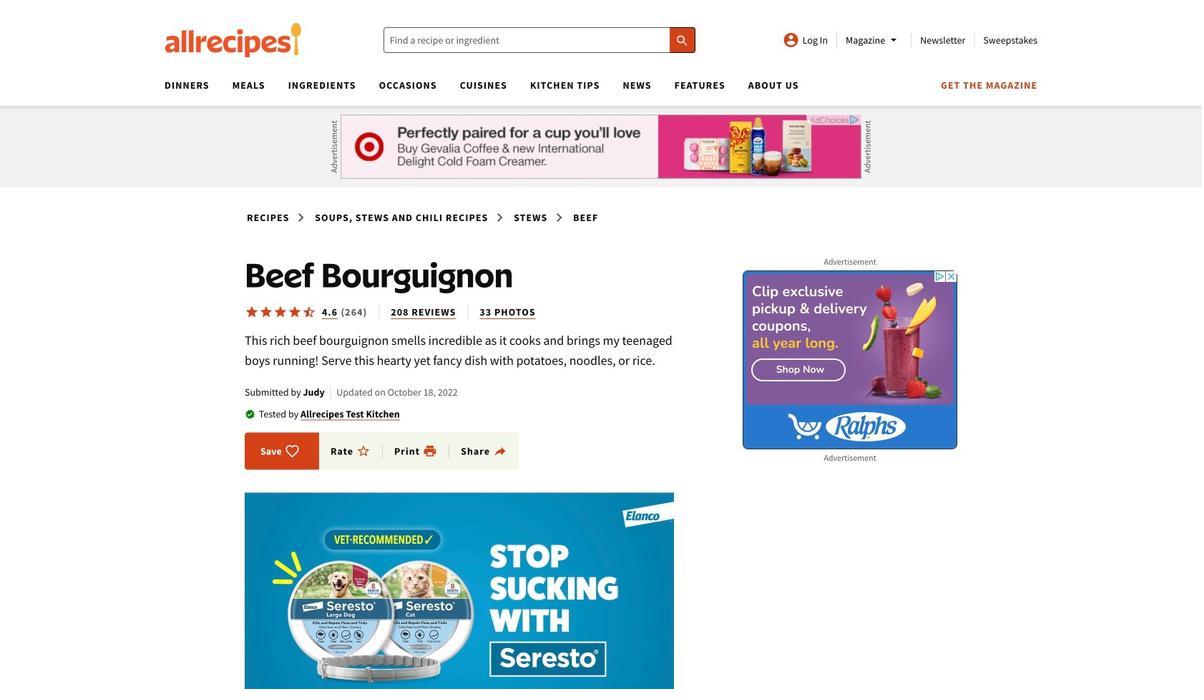 Task type: locate. For each thing, give the bounding box(es) containing it.
star image
[[259, 305, 274, 319], [274, 305, 288, 319]]

video player application
[[245, 493, 674, 690]]

0 horizontal spatial chevron_right image
[[491, 209, 509, 226]]

chevron_right image
[[491, 209, 509, 226], [551, 209, 568, 226]]

banner
[[0, 0, 1203, 690]]

advertisement element
[[341, 115, 862, 179], [743, 271, 958, 450]]

star image
[[245, 305, 259, 319], [288, 305, 302, 319]]

chevron_right image
[[292, 209, 310, 226]]

1 star image from the left
[[259, 305, 274, 319]]

home image
[[165, 23, 302, 57]]

navigation
[[153, 74, 1038, 106]]

print this article. image
[[423, 444, 438, 459]]

1 horizontal spatial star image
[[288, 305, 302, 319]]

1 horizontal spatial chevron_right image
[[551, 209, 568, 226]]

0 horizontal spatial star image
[[245, 305, 259, 319]]

None search field
[[384, 27, 696, 53]]



Task type: vqa. For each thing, say whether or not it's contained in the screenshot.
favorite IMAGE
yes



Task type: describe. For each thing, give the bounding box(es) containing it.
star empty image
[[357, 444, 371, 459]]

caret_down image
[[886, 32, 903, 49]]

1 star image from the left
[[245, 305, 259, 319]]

1 chevron_right image from the left
[[491, 209, 509, 226]]

favorite image
[[285, 444, 300, 459]]

Find a recipe or ingredient text field
[[384, 27, 696, 53]]

account image
[[783, 32, 800, 49]]

share image
[[493, 444, 508, 459]]

star half image
[[302, 305, 316, 319]]

0 vertical spatial advertisement element
[[341, 115, 862, 179]]

1 vertical spatial advertisement element
[[743, 271, 958, 450]]

2 star image from the left
[[288, 305, 302, 319]]

search image
[[675, 33, 690, 48]]

2 star image from the left
[[274, 305, 288, 319]]

2 chevron_right image from the left
[[551, 209, 568, 226]]



